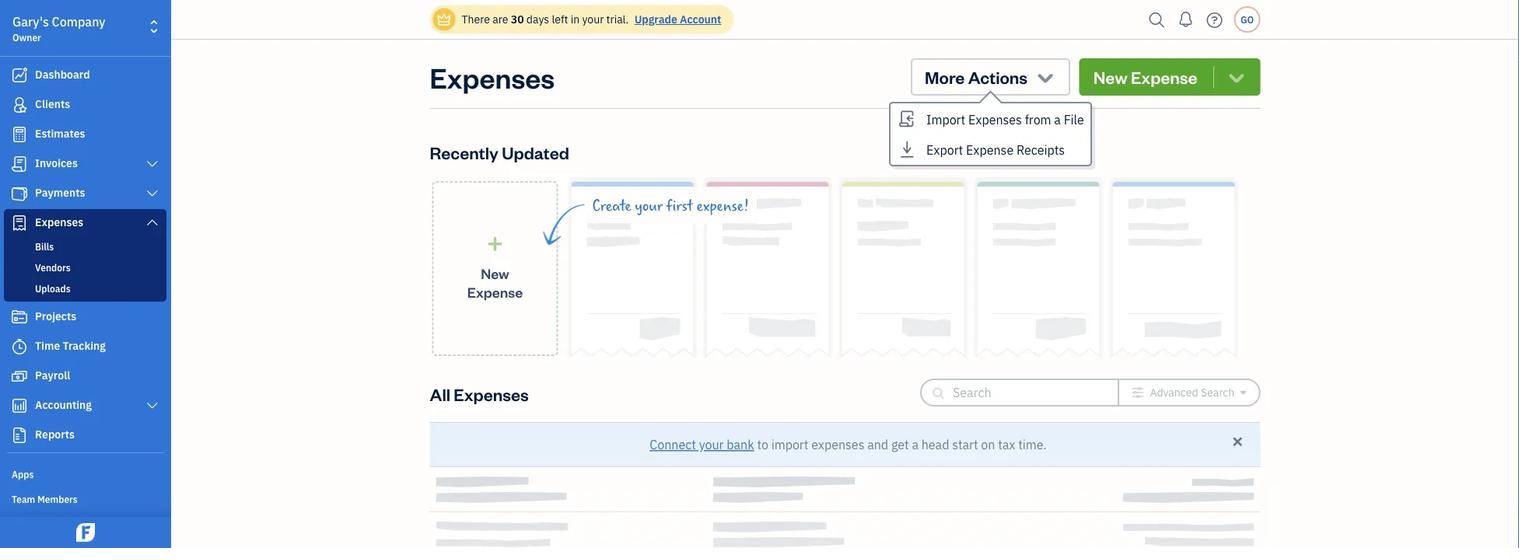 Task type: locate. For each thing, give the bounding box(es) containing it.
2 horizontal spatial expense
[[1131, 66, 1198, 88]]

chevron large down image
[[145, 187, 159, 200], [145, 400, 159, 412]]

expenses inside main element
[[35, 215, 83, 229]]

more actions
[[925, 66, 1028, 88]]

1 chevron large down image from the top
[[145, 187, 159, 200]]

new expense button
[[1079, 58, 1260, 96]]

projects
[[35, 309, 76, 324]]

1 horizontal spatial new expense
[[1093, 66, 1198, 88]]

a right the get
[[912, 437, 919, 453]]

expenses up bills
[[35, 215, 83, 229]]

chevron large down image for invoices
[[145, 158, 159, 170]]

expenses
[[430, 58, 555, 95], [968, 111, 1022, 128], [35, 215, 83, 229], [454, 383, 529, 405]]

receipts
[[1017, 142, 1065, 158]]

are
[[493, 12, 508, 26]]

0 vertical spatial expense
[[1131, 66, 1198, 88]]

expenses inside button
[[968, 111, 1022, 128]]

tax
[[998, 437, 1015, 453]]

all expenses
[[430, 383, 529, 405]]

file
[[1064, 111, 1084, 128]]

expense!
[[697, 198, 749, 215]]

payment image
[[10, 186, 29, 201]]

payroll
[[35, 368, 70, 383]]

vendors
[[35, 261, 71, 274]]

to
[[757, 437, 768, 453]]

team
[[12, 493, 35, 506]]

projects link
[[4, 303, 166, 331]]

expenses link
[[4, 209, 166, 237]]

get
[[891, 437, 909, 453]]

a
[[1054, 111, 1061, 128], [912, 437, 919, 453]]

your for create your first expense!
[[635, 198, 663, 215]]

your
[[582, 12, 604, 26], [635, 198, 663, 215], [699, 437, 724, 453]]

apps
[[12, 468, 34, 481]]

new right chevrondown icon
[[1093, 66, 1128, 88]]

chevron large down image for payments
[[145, 187, 159, 200]]

1 vertical spatial your
[[635, 198, 663, 215]]

0 vertical spatial new
[[1093, 66, 1128, 88]]

dashboard link
[[4, 61, 166, 89]]

0 horizontal spatial expense
[[467, 283, 523, 301]]

1 horizontal spatial expense
[[966, 142, 1014, 158]]

start
[[952, 437, 978, 453]]

1 vertical spatial a
[[912, 437, 919, 453]]

1 chevron large down image from the top
[[145, 158, 159, 170]]

uploads link
[[7, 279, 163, 298]]

export
[[926, 142, 963, 158]]

timer image
[[10, 339, 29, 355]]

expense down plus image
[[467, 283, 523, 301]]

Search text field
[[953, 380, 1093, 405]]

payroll link
[[4, 362, 166, 390]]

chevron large down image inside invoices 'link'
[[145, 158, 159, 170]]

on
[[981, 437, 995, 453]]

1 horizontal spatial a
[[1054, 111, 1061, 128]]

0 vertical spatial a
[[1054, 111, 1061, 128]]

reports
[[35, 427, 75, 442]]

expenses up export expense receipts link
[[968, 111, 1022, 128]]

time
[[35, 339, 60, 353]]

estimates
[[35, 126, 85, 141]]

2 vertical spatial your
[[699, 437, 724, 453]]

trial.
[[606, 12, 629, 26]]

freshbooks image
[[73, 523, 98, 542]]

your right in
[[582, 12, 604, 26]]

expense inside new expense button
[[1131, 66, 1198, 88]]

your left first
[[635, 198, 663, 215]]

expense down import expenses from a file button
[[966, 142, 1014, 158]]

chevron large down image down payroll link
[[145, 400, 159, 412]]

0 vertical spatial new expense
[[1093, 66, 1198, 88]]

expense
[[1131, 66, 1198, 88], [966, 142, 1014, 158], [467, 283, 523, 301]]

export expense receipts link
[[891, 134, 1090, 165]]

company
[[52, 14, 105, 30]]

import expenses from a file button
[[891, 103, 1090, 134]]

1 horizontal spatial your
[[635, 198, 663, 215]]

1 vertical spatial expense
[[966, 142, 1014, 158]]

main element
[[0, 0, 210, 548]]

new expense down the search "image"
[[1093, 66, 1198, 88]]

2 chevron large down image from the top
[[145, 400, 159, 412]]

bills link
[[7, 237, 163, 256]]

chevron large down image up expenses link
[[145, 187, 159, 200]]

1 vertical spatial chevron large down image
[[145, 400, 159, 412]]

uploads
[[35, 282, 71, 295]]

2 horizontal spatial your
[[699, 437, 724, 453]]

import
[[771, 437, 808, 453]]

head
[[922, 437, 949, 453]]

new expense down plus image
[[467, 264, 523, 301]]

more
[[925, 66, 965, 88]]

2 vertical spatial expense
[[467, 283, 523, 301]]

search image
[[1145, 8, 1169, 32]]

vendors link
[[7, 258, 163, 277]]

1 vertical spatial new
[[481, 264, 509, 283]]

chevron large down image for accounting
[[145, 400, 159, 412]]

new down plus image
[[481, 264, 509, 283]]

1 horizontal spatial new
[[1093, 66, 1128, 88]]

all
[[430, 383, 450, 405]]

gary's company owner
[[12, 14, 105, 44]]

create your first expense!
[[592, 198, 749, 215]]

1 vertical spatial chevron large down image
[[145, 216, 159, 229]]

team members link
[[4, 487, 166, 510]]

chevron large down image for expenses
[[145, 216, 159, 229]]

chevron large down image up bills link
[[145, 216, 159, 229]]

0 vertical spatial chevron large down image
[[145, 158, 159, 170]]

import expenses from a file
[[926, 111, 1084, 128]]

expenses down are
[[430, 58, 555, 95]]

gary's
[[12, 14, 49, 30]]

0 horizontal spatial a
[[912, 437, 919, 453]]

go
[[1241, 13, 1254, 26]]

your left bank
[[699, 437, 724, 453]]

2 chevron large down image from the top
[[145, 216, 159, 229]]

0 vertical spatial chevron large down image
[[145, 187, 159, 200]]

chevron large down image
[[145, 158, 159, 170], [145, 216, 159, 229]]

chevron large down image down estimates link
[[145, 158, 159, 170]]

left
[[552, 12, 568, 26]]

team members
[[12, 493, 78, 506]]

1 vertical spatial new expense
[[467, 264, 523, 301]]

new expense
[[1093, 66, 1198, 88], [467, 264, 523, 301]]

go to help image
[[1202, 8, 1227, 32]]

new expense inside button
[[1093, 66, 1198, 88]]

report image
[[10, 428, 29, 443]]

there
[[462, 12, 490, 26]]

chevron large down image inside payments link
[[145, 187, 159, 200]]

0 horizontal spatial your
[[582, 12, 604, 26]]

new
[[1093, 66, 1128, 88], [481, 264, 509, 283]]

time tracking
[[35, 339, 106, 353]]

accounting link
[[4, 392, 166, 420]]

expense inside export expense receipts link
[[966, 142, 1014, 158]]

expense down the search "image"
[[1131, 66, 1198, 88]]

a inside import expenses from a file button
[[1054, 111, 1061, 128]]

a left file
[[1054, 111, 1061, 128]]



Task type: describe. For each thing, give the bounding box(es) containing it.
chevrondown image
[[1226, 66, 1247, 88]]

new expense link
[[432, 181, 558, 356]]

members
[[37, 493, 78, 506]]

30
[[511, 12, 524, 26]]

new inside button
[[1093, 66, 1128, 88]]

connect
[[650, 437, 696, 453]]

payments
[[35, 186, 85, 200]]

expense inside new expense link
[[467, 283, 523, 301]]

time tracking link
[[4, 333, 166, 361]]

invoices
[[35, 156, 78, 170]]

time.
[[1018, 437, 1047, 453]]

there are 30 days left in your trial. upgrade account
[[462, 12, 721, 26]]

0 vertical spatial your
[[582, 12, 604, 26]]

apps link
[[4, 462, 166, 485]]

expenses
[[811, 437, 864, 453]]

upgrade account link
[[631, 12, 721, 26]]

invoices link
[[4, 150, 166, 178]]

updated
[[502, 141, 569, 163]]

more actions button
[[911, 58, 1070, 96]]

clients
[[35, 97, 70, 111]]

dashboard
[[35, 67, 90, 82]]

close image
[[1231, 435, 1245, 449]]

upgrade
[[634, 12, 677, 26]]

connect your bank to import expenses and get a head start on tax time.
[[650, 437, 1047, 453]]

and
[[867, 437, 888, 453]]

owner
[[12, 31, 41, 44]]

tracking
[[63, 339, 106, 353]]

days
[[526, 12, 549, 26]]

create
[[592, 198, 631, 215]]

invoice image
[[10, 156, 29, 172]]

dashboard image
[[10, 68, 29, 83]]

0 horizontal spatial new
[[481, 264, 509, 283]]

money image
[[10, 369, 29, 384]]

project image
[[10, 310, 29, 325]]

bills
[[35, 240, 54, 253]]

plus image
[[486, 236, 504, 252]]

accounting
[[35, 398, 92, 412]]

notifications image
[[1173, 4, 1198, 35]]

recently updated
[[430, 141, 569, 163]]

client image
[[10, 97, 29, 113]]

import
[[926, 111, 965, 128]]

expenses right all
[[454, 383, 529, 405]]

crown image
[[436, 11, 452, 28]]

connect your bank button
[[650, 436, 754, 454]]

first
[[666, 198, 693, 215]]

actions
[[968, 66, 1028, 88]]

payments link
[[4, 180, 166, 208]]

new expense button
[[1079, 58, 1260, 96]]

chevrondown image
[[1035, 66, 1056, 88]]

recently
[[430, 141, 498, 163]]

expense image
[[10, 215, 29, 231]]

account
[[680, 12, 721, 26]]

chart image
[[10, 398, 29, 414]]

estimate image
[[10, 127, 29, 142]]

go button
[[1234, 6, 1260, 33]]

from
[[1025, 111, 1051, 128]]

reports link
[[4, 422, 166, 450]]

0 horizontal spatial new expense
[[467, 264, 523, 301]]

your for connect your bank to import expenses and get a head start on tax time.
[[699, 437, 724, 453]]

estimates link
[[4, 121, 166, 149]]

bank
[[727, 437, 754, 453]]

export expense receipts
[[926, 142, 1065, 158]]

in
[[571, 12, 580, 26]]

clients link
[[4, 91, 166, 119]]



Task type: vqa. For each thing, say whether or not it's contained in the screenshot.
Account
yes



